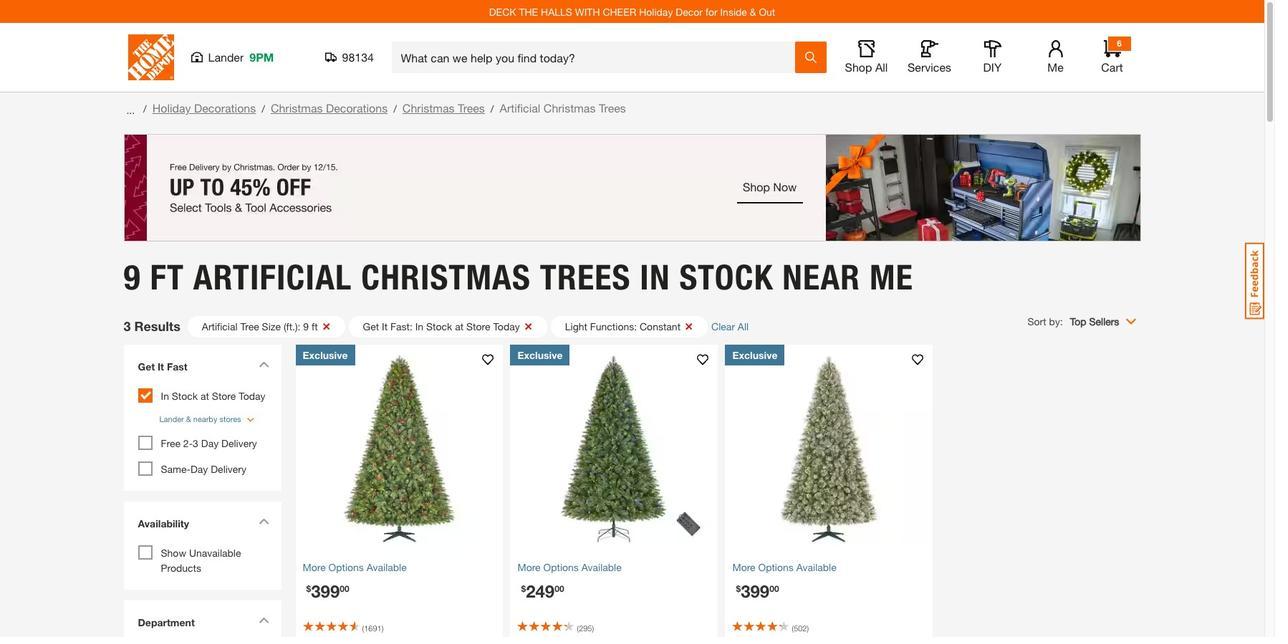 Task type: vqa. For each thing, say whether or not it's contained in the screenshot.
"purchase." at the top
no



Task type: locate. For each thing, give the bounding box(es) containing it.
day down free 2-3 day delivery link
[[191, 463, 208, 475]]

options
[[329, 561, 364, 573], [544, 561, 579, 573], [759, 561, 794, 573]]

0 vertical spatial caret icon image
[[258, 361, 269, 367]]

lander 9pm
[[208, 50, 274, 64]]

services
[[908, 60, 952, 74]]

artificial inside button
[[202, 320, 238, 332]]

at
[[455, 320, 464, 332], [201, 390, 209, 402]]

1 more from the left
[[303, 561, 326, 573]]

0 vertical spatial get
[[363, 320, 379, 332]]

caret icon image inside get it fast link
[[258, 361, 269, 367]]

get for get it fast: in stock at store today
[[363, 320, 379, 332]]

get it fast: in stock at store today
[[363, 320, 520, 332]]

lander left 9pm
[[208, 50, 244, 64]]

deck the halls with cheer holiday decor for inside & out
[[489, 5, 776, 18]]

/ right christmas trees link
[[491, 102, 494, 115]]

clear all
[[712, 320, 749, 333]]

all for shop all
[[876, 60, 888, 74]]

6
[[1117, 38, 1122, 49]]

1 caret icon image from the top
[[258, 361, 269, 367]]

9pm
[[250, 50, 274, 64]]

stores
[[220, 414, 241, 423]]

today inside button
[[493, 320, 520, 332]]

2 exclusive from the left
[[518, 349, 563, 361]]

holiday inside ... / holiday decorations / christmas decorations / christmas trees / artificial christmas trees
[[152, 101, 191, 115]]

exclusive for ( 295 )
[[518, 349, 563, 361]]

more options available up $ 249 00
[[518, 561, 622, 573]]

(ft.):
[[284, 320, 301, 332]]

shop
[[845, 60, 873, 74]]

1 more options available link from the left
[[303, 559, 496, 574]]

4 / from the left
[[491, 102, 494, 115]]

3 $ from the left
[[736, 583, 741, 594]]

0 vertical spatial at
[[455, 320, 464, 332]]

0 horizontal spatial it
[[158, 360, 164, 372]]

sort
[[1028, 315, 1047, 327]]

0 horizontal spatial 9
[[124, 256, 141, 298]]

00
[[340, 583, 349, 594], [555, 583, 564, 594], [770, 583, 779, 594]]

nearby
[[193, 414, 217, 423]]

0 horizontal spatial $
[[306, 583, 311, 594]]

ft
[[150, 256, 184, 298], [312, 320, 318, 332]]

2 horizontal spatial $
[[736, 583, 741, 594]]

lander & nearby stores
[[159, 414, 241, 423]]

trees
[[458, 101, 485, 115], [599, 101, 626, 115], [540, 256, 631, 298]]

0 horizontal spatial decorations
[[194, 101, 256, 115]]

for
[[706, 5, 718, 18]]

3 options from the left
[[759, 561, 794, 573]]

options for ( 502 )
[[759, 561, 794, 573]]

options up $ 249 00
[[544, 561, 579, 573]]

stock right fast:
[[426, 320, 452, 332]]

available for ( 502 )
[[797, 561, 837, 573]]

What can we help you find today? search field
[[401, 42, 794, 72]]

same-day delivery link
[[161, 463, 247, 475]]

/ left christmas trees link
[[394, 102, 397, 115]]

1 horizontal spatial $
[[521, 583, 526, 594]]

caret icon image inside 'department' link
[[258, 617, 269, 624]]

0 horizontal spatial holiday
[[152, 101, 191, 115]]

2 available from the left
[[582, 561, 622, 573]]

1 vertical spatial today
[[239, 390, 266, 402]]

$ 399 00
[[306, 581, 349, 601], [736, 581, 779, 601]]

0 horizontal spatial store
[[212, 390, 236, 402]]

artificial tree size (ft.): 9 ft button
[[188, 316, 345, 337]]

1 horizontal spatial me
[[1048, 60, 1064, 74]]

more options available up '( 502 )'
[[733, 561, 837, 573]]

1 399 from the left
[[311, 581, 340, 601]]

options up '( 502 )'
[[759, 561, 794, 573]]

2 horizontal spatial more
[[733, 561, 756, 573]]

1 00 from the left
[[340, 583, 349, 594]]

0 horizontal spatial more
[[303, 561, 326, 573]]

1 options from the left
[[329, 561, 364, 573]]

lander for lander 9pm
[[208, 50, 244, 64]]

3 caret icon image from the top
[[258, 617, 269, 624]]

0 horizontal spatial in
[[161, 390, 169, 402]]

2 more options available link from the left
[[518, 559, 711, 574]]

1 vertical spatial all
[[738, 320, 749, 333]]

caret icon image
[[258, 361, 269, 367], [258, 518, 269, 525], [258, 617, 269, 624]]

1 horizontal spatial &
[[750, 5, 757, 18]]

2 00 from the left
[[555, 583, 564, 594]]

1 vertical spatial it
[[158, 360, 164, 372]]

1 $ 399 00 from the left
[[306, 581, 349, 601]]

2 horizontal spatial more options available
[[733, 561, 837, 573]]

it
[[382, 320, 388, 332], [158, 360, 164, 372]]

1 horizontal spatial it
[[382, 320, 388, 332]]

free
[[161, 437, 181, 449]]

2 horizontal spatial more options available link
[[733, 559, 926, 574]]

0 horizontal spatial at
[[201, 390, 209, 402]]

today up 'stores'
[[239, 390, 266, 402]]

1 $ from the left
[[306, 583, 311, 594]]

0 horizontal spatial 399
[[311, 581, 340, 601]]

0 horizontal spatial 3
[[124, 318, 131, 334]]

tree
[[240, 320, 259, 332]]

3 left results
[[124, 318, 131, 334]]

2 399 from the left
[[741, 581, 770, 601]]

0 horizontal spatial (
[[362, 623, 364, 632]]

2 vertical spatial stock
[[172, 390, 198, 402]]

holiday decorations link
[[152, 101, 256, 115]]

0 horizontal spatial stock
[[172, 390, 198, 402]]

1 horizontal spatial $ 399 00
[[736, 581, 779, 601]]

$ inside $ 249 00
[[521, 583, 526, 594]]

options for ( 295 )
[[544, 561, 579, 573]]

holiday left the decor
[[639, 5, 673, 18]]

2 horizontal spatial (
[[792, 623, 794, 632]]

with
[[575, 5, 600, 18]]

1 horizontal spatial lander
[[208, 50, 244, 64]]

more options available link up 1691
[[303, 559, 496, 574]]

holiday right ...
[[152, 101, 191, 115]]

stock up lander & nearby stores
[[172, 390, 198, 402]]

in up constant on the right of page
[[640, 256, 671, 298]]

0 vertical spatial &
[[750, 5, 757, 18]]

( for 295
[[577, 623, 579, 632]]

0 vertical spatial me
[[1048, 60, 1064, 74]]

1 horizontal spatial available
[[582, 561, 622, 573]]

it left fast
[[158, 360, 164, 372]]

1 vertical spatial at
[[201, 390, 209, 402]]

... button
[[124, 100, 138, 120]]

1 vertical spatial 9
[[303, 320, 309, 332]]

1 horizontal spatial more
[[518, 561, 541, 573]]

/ right ...
[[143, 102, 147, 115]]

1 vertical spatial delivery
[[211, 463, 247, 475]]

today down 9 ft artificial christmas trees in stock near me
[[493, 320, 520, 332]]

3 more from the left
[[733, 561, 756, 573]]

get left fast:
[[363, 320, 379, 332]]

in right fast:
[[415, 320, 424, 332]]

get
[[363, 320, 379, 332], [138, 360, 155, 372]]

decorations down lander 9pm
[[194, 101, 256, 115]]

3 available from the left
[[797, 561, 837, 573]]

2 caret icon image from the top
[[258, 518, 269, 525]]

0 horizontal spatial exclusive
[[303, 349, 348, 361]]

1 exclusive from the left
[[303, 349, 348, 361]]

1 ( from the left
[[362, 623, 364, 632]]

2 $ 399 00 from the left
[[736, 581, 779, 601]]

available for ( 295 )
[[582, 561, 622, 573]]

2-
[[183, 437, 193, 449]]

0 vertical spatial store
[[467, 320, 491, 332]]

1 horizontal spatial 399
[[741, 581, 770, 601]]

it inside button
[[382, 320, 388, 332]]

caret icon image for get it fast
[[258, 361, 269, 367]]

all right clear
[[738, 320, 749, 333]]

2 ) from the left
[[592, 623, 594, 632]]

9 up 3 results
[[124, 256, 141, 298]]

get left fast
[[138, 360, 155, 372]]

day right 2-
[[201, 437, 219, 449]]

delivery down 'stores'
[[221, 437, 257, 449]]

2 ( from the left
[[577, 623, 579, 632]]

delivery
[[221, 437, 257, 449], [211, 463, 247, 475]]

in stock at store today link
[[161, 390, 266, 402]]

options up ( 1691 )
[[329, 561, 364, 573]]

0 horizontal spatial &
[[186, 414, 191, 423]]

9 inside button
[[303, 320, 309, 332]]

0 horizontal spatial $ 399 00
[[306, 581, 349, 601]]

0 vertical spatial artificial
[[500, 101, 541, 115]]

3 results
[[124, 318, 180, 334]]

more for ( 1691 )
[[303, 561, 326, 573]]

me right near
[[870, 256, 914, 298]]

1 / from the left
[[143, 102, 147, 115]]

holiday
[[639, 5, 673, 18], [152, 101, 191, 115]]

in inside button
[[415, 320, 424, 332]]

$ 249 00
[[521, 581, 564, 601]]

stock up clear
[[680, 256, 774, 298]]

& left nearby
[[186, 414, 191, 423]]

lander up free at the left bottom
[[159, 414, 184, 423]]

3 more options available link from the left
[[733, 559, 926, 574]]

2 horizontal spatial 00
[[770, 583, 779, 594]]

1 horizontal spatial stock
[[426, 320, 452, 332]]

caret icon image inside availability link
[[258, 518, 269, 525]]

1 decorations from the left
[[194, 101, 256, 115]]

1 horizontal spatial 00
[[555, 583, 564, 594]]

0 horizontal spatial me
[[870, 256, 914, 298]]

2 horizontal spatial options
[[759, 561, 794, 573]]

1 more options available from the left
[[303, 561, 407, 573]]

get inside button
[[363, 320, 379, 332]]

store down 9 ft artificial christmas trees in stock near me
[[467, 320, 491, 332]]

2 more from the left
[[518, 561, 541, 573]]

1 vertical spatial ft
[[312, 320, 318, 332]]

0 vertical spatial all
[[876, 60, 888, 74]]

all right shop
[[876, 60, 888, 74]]

available
[[367, 561, 407, 573], [582, 561, 622, 573], [797, 561, 837, 573]]

available up 295
[[582, 561, 622, 573]]

1 vertical spatial get
[[138, 360, 155, 372]]

more options available link up ( 295 )
[[518, 559, 711, 574]]

lander
[[208, 50, 244, 64], [159, 414, 184, 423]]

2 $ from the left
[[521, 583, 526, 594]]

1 horizontal spatial (
[[577, 623, 579, 632]]

$
[[306, 583, 311, 594], [521, 583, 526, 594], [736, 583, 741, 594]]

2 horizontal spatial exclusive
[[733, 349, 778, 361]]

more options available link up '( 502 )'
[[733, 559, 926, 574]]

today
[[493, 320, 520, 332], [239, 390, 266, 402]]

3 more options available from the left
[[733, 561, 837, 573]]

1 horizontal spatial 9
[[303, 320, 309, 332]]

1 horizontal spatial more options available
[[518, 561, 622, 573]]

1 vertical spatial 3
[[193, 437, 198, 449]]

ft right (ft.):
[[312, 320, 318, 332]]

unavailable
[[189, 547, 241, 559]]

) for ( 295 )
[[592, 623, 594, 632]]

more options available up 1691
[[303, 561, 407, 573]]

00 inside $ 249 00
[[555, 583, 564, 594]]

more options available for ( 295 )
[[518, 561, 622, 573]]

) for ( 1691 )
[[382, 623, 384, 632]]

2 vertical spatial caret icon image
[[258, 617, 269, 624]]

/
[[143, 102, 147, 115], [262, 102, 265, 115], [394, 102, 397, 115], [491, 102, 494, 115]]

9 ft. pre-lit led sparkling amelia frosted pine artificial christmas tree with 600 warm white micro fairy lights image
[[726, 344, 933, 552]]

0 vertical spatial lander
[[208, 50, 244, 64]]

decorations
[[194, 101, 256, 115], [326, 101, 388, 115]]

3 right free at the left bottom
[[193, 437, 198, 449]]

0 horizontal spatial more options available link
[[303, 559, 496, 574]]

available up 1691
[[367, 561, 407, 573]]

0 vertical spatial 3
[[124, 318, 131, 334]]

1 horizontal spatial all
[[876, 60, 888, 74]]

fast:
[[391, 320, 413, 332]]

3 00 from the left
[[770, 583, 779, 594]]

1 vertical spatial in
[[415, 320, 424, 332]]

& left out
[[750, 5, 757, 18]]

1 horizontal spatial more options available link
[[518, 559, 711, 574]]

top
[[1071, 315, 1087, 327]]

more options available for ( 1691 )
[[303, 561, 407, 573]]

1 vertical spatial caret icon image
[[258, 518, 269, 525]]

more options available link
[[303, 559, 496, 574], [518, 559, 711, 574], [733, 559, 926, 574]]

2 vertical spatial artificial
[[202, 320, 238, 332]]

me left cart in the top right of the page
[[1048, 60, 1064, 74]]

3 exclusive from the left
[[733, 349, 778, 361]]

it left fast:
[[382, 320, 388, 332]]

0 vertical spatial day
[[201, 437, 219, 449]]

the home depot logo image
[[128, 34, 174, 80]]

3
[[124, 318, 131, 334], [193, 437, 198, 449]]

0 vertical spatial today
[[493, 320, 520, 332]]

1 ) from the left
[[382, 623, 384, 632]]

get it fast link
[[131, 352, 274, 385]]

0 horizontal spatial get
[[138, 360, 155, 372]]

3 ( from the left
[[792, 623, 794, 632]]

0 horizontal spatial all
[[738, 320, 749, 333]]

$ 399 00 for ( 502 )
[[736, 581, 779, 601]]

0 horizontal spatial options
[[329, 561, 364, 573]]

2 / from the left
[[262, 102, 265, 115]]

0 horizontal spatial ft
[[150, 256, 184, 298]]

295
[[579, 623, 592, 632]]

3 ) from the left
[[807, 623, 809, 632]]

decor
[[676, 5, 703, 18]]

more
[[303, 561, 326, 573], [518, 561, 541, 573], [733, 561, 756, 573]]

1 horizontal spatial options
[[544, 561, 579, 573]]

1 vertical spatial me
[[870, 256, 914, 298]]

availability
[[138, 517, 189, 530]]

at up nearby
[[201, 390, 209, 402]]

0 vertical spatial stock
[[680, 256, 774, 298]]

2 horizontal spatial )
[[807, 623, 809, 632]]

store up 'stores'
[[212, 390, 236, 402]]

9 right (ft.):
[[303, 320, 309, 332]]

decorations down 98134
[[326, 101, 388, 115]]

by:
[[1050, 315, 1063, 327]]

2 horizontal spatial available
[[797, 561, 837, 573]]

more options available
[[303, 561, 407, 573], [518, 561, 622, 573], [733, 561, 837, 573]]

2 options from the left
[[544, 561, 579, 573]]

1 vertical spatial stock
[[426, 320, 452, 332]]

9 ft. pre-lit led wesley pine artificial christmas tree with 650 color changing mini lights image
[[511, 344, 718, 552]]

$ for ( 1691 )
[[306, 583, 311, 594]]

1 horizontal spatial ft
[[312, 320, 318, 332]]

1 horizontal spatial store
[[467, 320, 491, 332]]

store
[[467, 320, 491, 332], [212, 390, 236, 402]]

9 ft artificial christmas trees in stock near me
[[124, 256, 914, 298]]

0 horizontal spatial available
[[367, 561, 407, 573]]

1 horizontal spatial decorations
[[326, 101, 388, 115]]

show unavailable products
[[161, 547, 241, 574]]

at right fast:
[[455, 320, 464, 332]]

deck the halls with cheer holiday decor for inside & out link
[[489, 5, 776, 18]]

in down get it fast
[[161, 390, 169, 402]]

light functions: constant button
[[551, 316, 708, 337]]

me
[[1048, 60, 1064, 74], [870, 256, 914, 298]]

caret icon image for availability
[[258, 518, 269, 525]]

2 more options available from the left
[[518, 561, 622, 573]]

1 vertical spatial store
[[212, 390, 236, 402]]

1 horizontal spatial )
[[592, 623, 594, 632]]

2 horizontal spatial stock
[[680, 256, 774, 298]]

/ down 9pm
[[262, 102, 265, 115]]

399
[[311, 581, 340, 601], [741, 581, 770, 601]]

0 horizontal spatial lander
[[159, 414, 184, 423]]

9
[[124, 256, 141, 298], [303, 320, 309, 332]]

ft up results
[[150, 256, 184, 298]]

$ for ( 295 )
[[521, 583, 526, 594]]

artificial
[[500, 101, 541, 115], [193, 256, 352, 298], [202, 320, 238, 332]]

0 horizontal spatial 00
[[340, 583, 349, 594]]

( 1691 )
[[362, 623, 384, 632]]

2 horizontal spatial in
[[640, 256, 671, 298]]

(
[[362, 623, 364, 632], [577, 623, 579, 632], [792, 623, 794, 632]]

1 horizontal spatial 3
[[193, 437, 198, 449]]

98134 button
[[325, 50, 374, 65]]

( for 502
[[792, 623, 794, 632]]

in
[[640, 256, 671, 298], [415, 320, 424, 332], [161, 390, 169, 402]]

exclusive for ( 1691 )
[[303, 349, 348, 361]]

1 horizontal spatial get
[[363, 320, 379, 332]]

available up '( 502 )'
[[797, 561, 837, 573]]

store inside button
[[467, 320, 491, 332]]

delivery down the free 2-3 day delivery
[[211, 463, 247, 475]]

1 available from the left
[[367, 561, 407, 573]]

feedback link image
[[1246, 242, 1265, 320]]

stock
[[680, 256, 774, 298], [426, 320, 452, 332], [172, 390, 198, 402]]

&
[[750, 5, 757, 18], [186, 414, 191, 423]]



Task type: describe. For each thing, give the bounding box(es) containing it.
constant
[[640, 320, 681, 332]]

399 for ( 1691 )
[[311, 581, 340, 601]]

00 for ( 295 )
[[555, 583, 564, 594]]

sellers
[[1090, 315, 1120, 327]]

artificial tree size (ft.): 9 ft
[[202, 320, 318, 332]]

sponsored banner image
[[124, 134, 1141, 242]]

products
[[161, 562, 201, 574]]

cart 6
[[1102, 38, 1124, 74]]

more options available link for ( 1691 )
[[303, 559, 496, 574]]

1 vertical spatial day
[[191, 463, 208, 475]]

... / holiday decorations / christmas decorations / christmas trees / artificial christmas trees
[[124, 101, 626, 116]]

near
[[783, 256, 861, 298]]

more for ( 295 )
[[518, 561, 541, 573]]

show
[[161, 547, 186, 559]]

results
[[134, 318, 180, 334]]

exclusive for ( 502 )
[[733, 349, 778, 361]]

$ 399 00 for ( 1691 )
[[306, 581, 349, 601]]

deck
[[489, 5, 516, 18]]

fast
[[167, 360, 188, 372]]

christmas decorations link
[[271, 101, 388, 115]]

shop all button
[[844, 40, 890, 75]]

me button
[[1033, 40, 1079, 75]]

0 vertical spatial holiday
[[639, 5, 673, 18]]

the
[[519, 5, 538, 18]]

same-
[[161, 463, 191, 475]]

shop all
[[845, 60, 888, 74]]

free 2-3 day delivery
[[161, 437, 257, 449]]

christmas trees link
[[403, 101, 485, 115]]

0 horizontal spatial today
[[239, 390, 266, 402]]

in stock at store today
[[161, 390, 266, 402]]

show unavailable products link
[[161, 547, 241, 574]]

0 vertical spatial 9
[[124, 256, 141, 298]]

it for fast
[[158, 360, 164, 372]]

size
[[262, 320, 281, 332]]

clear all button
[[712, 319, 760, 334]]

) for ( 502 )
[[807, 623, 809, 632]]

services button
[[907, 40, 953, 75]]

stock inside button
[[426, 320, 452, 332]]

1691
[[364, 623, 382, 632]]

( 295 )
[[577, 623, 594, 632]]

$ for ( 502 )
[[736, 583, 741, 594]]

249
[[526, 581, 555, 601]]

1 vertical spatial artificial
[[193, 256, 352, 298]]

same-day delivery
[[161, 463, 247, 475]]

it for fast:
[[382, 320, 388, 332]]

caret icon image for department
[[258, 617, 269, 624]]

more options available for ( 502 )
[[733, 561, 837, 573]]

00 for ( 1691 )
[[340, 583, 349, 594]]

0 vertical spatial delivery
[[221, 437, 257, 449]]

ft inside artificial tree size (ft.): 9 ft button
[[312, 320, 318, 332]]

98134
[[342, 50, 374, 64]]

department
[[138, 616, 195, 629]]

available for ( 1691 )
[[367, 561, 407, 573]]

diy
[[984, 60, 1002, 74]]

diy button
[[970, 40, 1016, 75]]

light functions: constant
[[565, 320, 681, 332]]

light
[[565, 320, 588, 332]]

502
[[794, 623, 807, 632]]

options for ( 1691 )
[[329, 561, 364, 573]]

cheer
[[603, 5, 637, 18]]

all for clear all
[[738, 320, 749, 333]]

more for ( 502 )
[[733, 561, 756, 573]]

availability link
[[131, 509, 274, 542]]

me inside button
[[1048, 60, 1064, 74]]

2 vertical spatial in
[[161, 390, 169, 402]]

out
[[759, 5, 776, 18]]

more options available link for ( 502 )
[[733, 559, 926, 574]]

...
[[126, 104, 135, 116]]

0 vertical spatial in
[[640, 256, 671, 298]]

3 / from the left
[[394, 102, 397, 115]]

get it fast
[[138, 360, 188, 372]]

cart
[[1102, 60, 1124, 74]]

department link
[[131, 608, 274, 637]]

sort by: top sellers
[[1028, 315, 1120, 327]]

lander for lander & nearby stores
[[159, 414, 184, 423]]

artificial inside ... / holiday decorations / christmas decorations / christmas trees / artificial christmas trees
[[500, 101, 541, 115]]

at inside button
[[455, 320, 464, 332]]

get for get it fast
[[138, 360, 155, 372]]

( for 1691
[[362, 623, 364, 632]]

399 for ( 502 )
[[741, 581, 770, 601]]

get it fast: in stock at store today button
[[349, 316, 547, 337]]

inside
[[721, 5, 747, 18]]

functions:
[[590, 320, 637, 332]]

( 502 )
[[792, 623, 809, 632]]

2 decorations from the left
[[326, 101, 388, 115]]

00 for ( 502 )
[[770, 583, 779, 594]]

clear
[[712, 320, 735, 333]]

halls
[[541, 5, 573, 18]]

0 vertical spatial ft
[[150, 256, 184, 298]]

9 ft. pre-lit led westwood fir artificial christmas tree with 800 warm white micro fairy lights image
[[296, 344, 503, 552]]

more options available link for ( 295 )
[[518, 559, 711, 574]]

1 vertical spatial &
[[186, 414, 191, 423]]

free 2-3 day delivery link
[[161, 437, 257, 449]]



